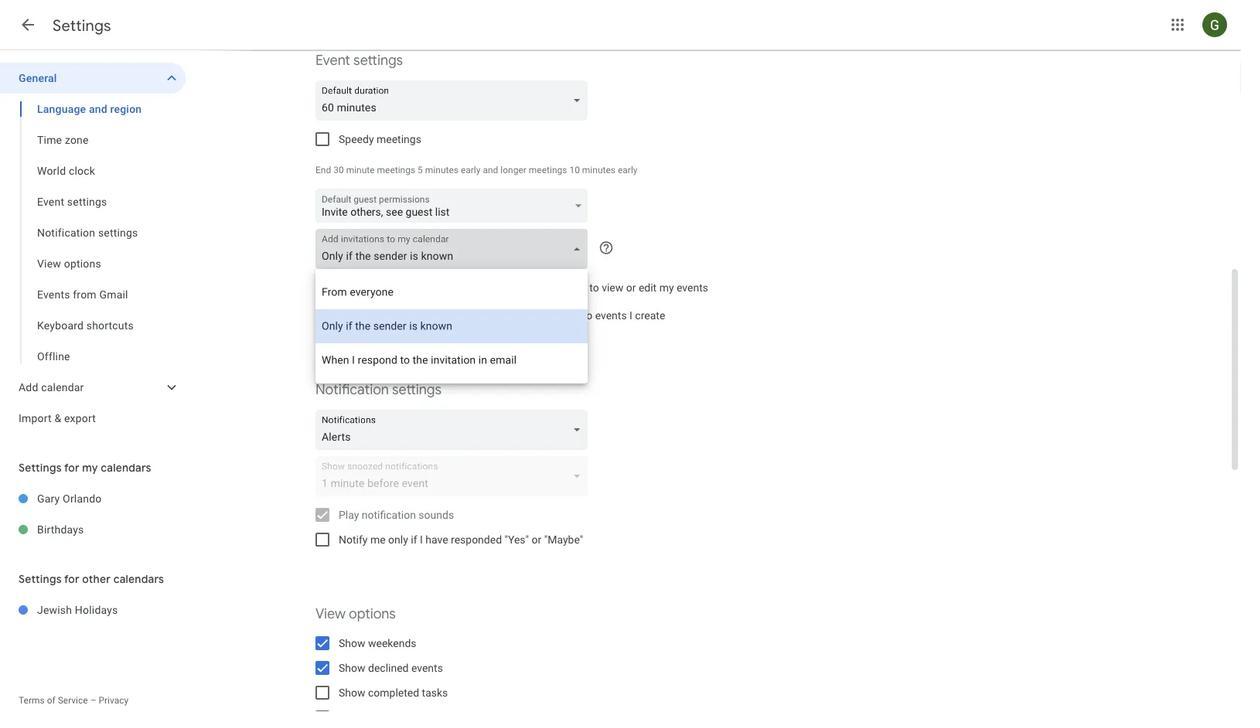 Task type: vqa. For each thing, say whether or not it's contained in the screenshot.
rightmost cell
no



Task type: describe. For each thing, give the bounding box(es) containing it.
default guest permissions invite others, see guest list
[[322, 194, 450, 218]]

0 horizontal spatial i
[[420, 533, 423, 546]]

notify
[[339, 533, 368, 546]]

1 vertical spatial notification settings
[[316, 381, 442, 399]]

holidays
[[75, 604, 118, 617]]

calendars for settings for other calendars
[[113, 572, 164, 586]]

region
[[110, 103, 142, 115]]

tasks
[[422, 687, 448, 699]]

terms
[[19, 696, 45, 706]]

keyboard
[[37, 319, 84, 332]]

tree containing general
[[0, 63, 186, 434]]

video
[[492, 309, 518, 322]]

0 horizontal spatial my
[[82, 461, 98, 475]]

see inside default guest permissions invite others, see guest list
[[386, 205, 403, 218]]

for for my
[[64, 461, 80, 475]]

10
[[570, 165, 580, 176]]

&
[[54, 412, 61, 425]]

gary orlando
[[37, 492, 102, 505]]

0 vertical spatial and
[[89, 103, 107, 115]]

keyboard shortcuts
[[37, 319, 134, 332]]

view options inside group
[[37, 257, 101, 270]]

show completed tasks
[[339, 687, 448, 699]]

show for show completed tasks
[[339, 687, 366, 699]]

1 vertical spatial have
[[426, 533, 448, 546]]

import
[[19, 412, 52, 425]]

–
[[90, 696, 96, 706]]

of
[[47, 696, 55, 706]]

2 horizontal spatial events
[[677, 281, 709, 294]]

import & export
[[19, 412, 96, 425]]

jewish
[[37, 604, 72, 617]]

minute
[[346, 165, 375, 176]]

5
[[418, 165, 423, 176]]

1 vertical spatial or
[[532, 533, 542, 546]]

all
[[410, 281, 421, 294]]

invite others, see guest list button
[[316, 190, 588, 227]]

general
[[19, 72, 57, 84]]

0 vertical spatial if
[[476, 281, 482, 294]]

create
[[635, 309, 666, 322]]

let
[[339, 281, 354, 294]]

from
[[73, 288, 97, 301]]

1 vertical spatial view
[[316, 605, 346, 623]]

offline
[[37, 350, 70, 363]]

1 horizontal spatial and
[[483, 165, 498, 176]]

options inside 'tree'
[[64, 257, 101, 270]]

language
[[37, 103, 86, 115]]

for for other
[[64, 572, 80, 586]]

show for show declined events
[[339, 662, 366, 675]]

longer
[[501, 165, 527, 176]]

end 30 minute meetings 5 minutes early and longer meetings 10 minutes early
[[316, 165, 638, 176]]

go back image
[[19, 15, 37, 34]]

orlando
[[63, 492, 102, 505]]

0 vertical spatial event settings
[[316, 51, 403, 69]]

terms of service – privacy
[[19, 696, 129, 706]]

privacy link
[[99, 696, 129, 706]]

permission
[[533, 281, 587, 294]]

2 vertical spatial events
[[412, 662, 443, 675]]

privacy
[[99, 696, 129, 706]]

only if the sender is known option
[[316, 309, 588, 343]]

settings heading
[[53, 15, 111, 35]]

settings for settings for other calendars
[[19, 572, 62, 586]]

group containing language and region
[[0, 94, 186, 372]]

settings for my calendars tree
[[0, 484, 186, 545]]

others,
[[351, 205, 383, 218]]

calendar
[[41, 381, 84, 394]]

settings for settings
[[53, 15, 111, 35]]

responded
[[451, 533, 502, 546]]

time zone
[[37, 133, 89, 146]]

notify me only if i have responded "yes" or "maybe"
[[339, 533, 583, 546]]

calendars for settings for my calendars
[[101, 461, 151, 475]]

add calendar
[[19, 381, 84, 394]]

other
[[82, 572, 111, 586]]

speedy meetings
[[339, 133, 422, 145]]

edit
[[639, 281, 657, 294]]

meetings left 10
[[529, 165, 567, 176]]

clock
[[69, 164, 95, 177]]

1 early from the left
[[461, 165, 481, 176]]

language and region
[[37, 103, 142, 115]]

they
[[485, 281, 505, 294]]

jewish holidays link
[[37, 595, 186, 626]]

1 horizontal spatial have
[[508, 281, 531, 294]]

automatically add google meet video conferences to events i create
[[339, 309, 666, 322]]



Task type: locate. For each thing, give the bounding box(es) containing it.
minutes right 5 on the top left of page
[[425, 165, 459, 176]]

events from gmail
[[37, 288, 128, 301]]

tree
[[0, 63, 186, 434]]

1 horizontal spatial minutes
[[582, 165, 616, 176]]

0 vertical spatial options
[[64, 257, 101, 270]]

1 horizontal spatial event settings
[[316, 51, 403, 69]]

0 horizontal spatial have
[[426, 533, 448, 546]]

birthdays
[[37, 523, 84, 536]]

shortcuts
[[86, 319, 134, 332]]

from everyone option
[[316, 275, 588, 309]]

1 vertical spatial event
[[37, 195, 64, 208]]

0 horizontal spatial or
[[532, 533, 542, 546]]

0 horizontal spatial events
[[412, 662, 443, 675]]

view up show weekends
[[316, 605, 346, 623]]

early right 10
[[618, 165, 638, 176]]

settings up general tree item
[[53, 15, 111, 35]]

settings for settings for my calendars
[[19, 461, 62, 475]]

google
[[428, 309, 463, 322]]

have right they at the top left of page
[[508, 281, 531, 294]]

0 vertical spatial notification
[[37, 226, 95, 239]]

my
[[660, 281, 674, 294], [82, 461, 98, 475]]

settings
[[354, 51, 403, 69], [67, 195, 107, 208], [98, 226, 138, 239], [392, 381, 442, 399]]

1 vertical spatial view options
[[316, 605, 396, 623]]

and left longer
[[483, 165, 498, 176]]

0 horizontal spatial options
[[64, 257, 101, 270]]

show down show weekends
[[339, 662, 366, 675]]

for
[[64, 461, 80, 475], [64, 572, 80, 586]]

1 vertical spatial if
[[411, 533, 417, 546]]

notification settings
[[37, 226, 138, 239], [316, 381, 442, 399]]

gmail
[[99, 288, 128, 301]]

1 horizontal spatial or
[[626, 281, 636, 294]]

events right 'edit'
[[677, 281, 709, 294]]

play
[[339, 509, 359, 521]]

0 vertical spatial event
[[316, 51, 350, 69]]

0 horizontal spatial notification settings
[[37, 226, 138, 239]]

view options up show weekends
[[316, 605, 396, 623]]

conferences
[[521, 309, 580, 322]]

service
[[58, 696, 88, 706]]

me
[[370, 533, 386, 546]]

notification settings down automatically
[[316, 381, 442, 399]]

1 vertical spatial show
[[339, 662, 366, 675]]

settings up jewish
[[19, 572, 62, 586]]

1 horizontal spatial i
[[630, 309, 633, 322]]

0 horizontal spatial event settings
[[37, 195, 107, 208]]

declined
[[368, 662, 409, 675]]

1 minutes from the left
[[425, 165, 459, 176]]

notification down "world clock"
[[37, 226, 95, 239]]

gary
[[37, 492, 60, 505]]

2 show from the top
[[339, 662, 366, 675]]

1 horizontal spatial view options
[[316, 605, 396, 623]]

others
[[357, 281, 387, 294]]

1 vertical spatial and
[[483, 165, 498, 176]]

view options up events from gmail
[[37, 257, 101, 270]]

my up gary orlando tree item
[[82, 461, 98, 475]]

0 vertical spatial see
[[386, 205, 403, 218]]

0 vertical spatial view
[[37, 257, 61, 270]]

event
[[316, 51, 350, 69], [37, 195, 64, 208]]

0 horizontal spatial early
[[461, 165, 481, 176]]

time
[[37, 133, 62, 146]]

settings for other calendars
[[19, 572, 164, 586]]

1 vertical spatial calendars
[[113, 572, 164, 586]]

0 vertical spatial or
[[626, 281, 636, 294]]

0 vertical spatial my
[[660, 281, 674, 294]]

only
[[388, 533, 408, 546]]

1 vertical spatial my
[[82, 461, 98, 475]]

calendars up jewish holidays link
[[113, 572, 164, 586]]

permissions
[[379, 194, 430, 205]]

0 horizontal spatial view
[[37, 257, 61, 270]]

0 vertical spatial for
[[64, 461, 80, 475]]

settings for my calendars
[[19, 461, 151, 475]]

early
[[461, 165, 481, 176], [618, 165, 638, 176]]

to right conferences
[[583, 309, 593, 322]]

see left all
[[390, 281, 407, 294]]

0 horizontal spatial event
[[37, 195, 64, 208]]

2 early from the left
[[618, 165, 638, 176]]

show left the completed
[[339, 687, 366, 699]]

1 horizontal spatial notification settings
[[316, 381, 442, 399]]

0 horizontal spatial and
[[89, 103, 107, 115]]

and left region
[[89, 103, 107, 115]]

early up invite others, see guest list dropdown button
[[461, 165, 481, 176]]

show for show weekends
[[339, 637, 366, 650]]

i
[[630, 309, 633, 322], [420, 533, 423, 546]]

settings
[[53, 15, 111, 35], [19, 461, 62, 475], [19, 572, 62, 586]]

automatically
[[339, 309, 405, 322]]

my right 'edit'
[[660, 281, 674, 294]]

add
[[19, 381, 38, 394]]

notification down automatically
[[316, 381, 389, 399]]

3 show from the top
[[339, 687, 366, 699]]

see down 'permissions'
[[386, 205, 403, 218]]

1 horizontal spatial event
[[316, 51, 350, 69]]

1 horizontal spatial view
[[316, 605, 346, 623]]

sounds
[[419, 509, 454, 521]]

events down view
[[595, 309, 627, 322]]

0 vertical spatial events
[[677, 281, 709, 294]]

2 for from the top
[[64, 572, 80, 586]]

to left view
[[590, 281, 599, 294]]

1 horizontal spatial guest
[[406, 205, 433, 218]]

if right only
[[411, 533, 417, 546]]

0 vertical spatial i
[[630, 309, 633, 322]]

event settings
[[316, 51, 403, 69], [37, 195, 107, 208]]

calendars
[[101, 461, 151, 475], [113, 572, 164, 586]]

1 vertical spatial i
[[420, 533, 423, 546]]

default
[[322, 194, 352, 205]]

jewish holidays tree item
[[0, 595, 186, 626]]

weekends
[[368, 637, 417, 650]]

speedy
[[339, 133, 374, 145]]

add invitations to my calendar list box
[[316, 269, 588, 384]]

completed
[[368, 687, 419, 699]]

0 vertical spatial view options
[[37, 257, 101, 270]]

add
[[408, 309, 426, 322]]

1 vertical spatial notification
[[316, 381, 389, 399]]

1 for from the top
[[64, 461, 80, 475]]

events
[[677, 281, 709, 294], [595, 309, 627, 322], [412, 662, 443, 675]]

meetings up 5 on the top left of page
[[377, 133, 422, 145]]

1 horizontal spatial notification
[[316, 381, 389, 399]]

guest
[[354, 194, 377, 205], [406, 205, 433, 218]]

meet
[[465, 309, 490, 322]]

if left they at the top left of page
[[476, 281, 482, 294]]

general tree item
[[0, 63, 186, 94]]

world
[[37, 164, 66, 177]]

1 show from the top
[[339, 637, 366, 650]]

1 vertical spatial for
[[64, 572, 80, 586]]

options up events from gmail
[[64, 257, 101, 270]]

when i respond to the invitation in email option
[[316, 343, 588, 378]]

1 horizontal spatial early
[[618, 165, 638, 176]]

1 horizontal spatial my
[[660, 281, 674, 294]]

0 vertical spatial calendars
[[101, 461, 151, 475]]

1 vertical spatial events
[[595, 309, 627, 322]]

None field
[[316, 80, 594, 121], [316, 229, 594, 269], [316, 410, 594, 450], [316, 80, 594, 121], [316, 229, 594, 269], [316, 410, 594, 450]]

to
[[590, 281, 599, 294], [583, 309, 593, 322]]

0 vertical spatial have
[[508, 281, 531, 294]]

"maybe"
[[544, 533, 583, 546]]

see
[[386, 205, 403, 218], [390, 281, 407, 294]]

1 vertical spatial see
[[390, 281, 407, 294]]

0 vertical spatial show
[[339, 637, 366, 650]]

show
[[339, 637, 366, 650], [339, 662, 366, 675], [339, 687, 366, 699]]

for left other
[[64, 572, 80, 586]]

1 vertical spatial to
[[583, 309, 593, 322]]

jewish holidays
[[37, 604, 118, 617]]

1 vertical spatial settings
[[19, 461, 62, 475]]

view
[[602, 281, 624, 294]]

end
[[316, 165, 331, 176]]

invite
[[322, 205, 348, 218]]

options up show weekends
[[349, 605, 396, 623]]

i left 'create' on the right
[[630, 309, 633, 322]]

0 horizontal spatial guest
[[354, 194, 377, 205]]

birthdays tree item
[[0, 514, 186, 545]]

zone
[[65, 133, 89, 146]]

0 horizontal spatial if
[[411, 533, 417, 546]]

0 vertical spatial settings
[[53, 15, 111, 35]]

show declined events
[[339, 662, 443, 675]]

events
[[37, 288, 70, 301]]

"yes"
[[505, 533, 529, 546]]

for up "gary orlando"
[[64, 461, 80, 475]]

world clock
[[37, 164, 95, 177]]

show left weekends
[[339, 637, 366, 650]]

0 horizontal spatial notification
[[37, 226, 95, 239]]

0 vertical spatial to
[[590, 281, 599, 294]]

events up tasks
[[412, 662, 443, 675]]

list
[[435, 205, 450, 218]]

0 horizontal spatial view options
[[37, 257, 101, 270]]

options
[[64, 257, 101, 270], [349, 605, 396, 623]]

guest up others,
[[354, 194, 377, 205]]

view options
[[37, 257, 101, 270], [316, 605, 396, 623]]

let others see all invitations if they have permission to view or edit my events
[[339, 281, 709, 294]]

or right "yes"
[[532, 533, 542, 546]]

calendars up gary orlando tree item
[[101, 461, 151, 475]]

show weekends
[[339, 637, 417, 650]]

play notification sounds
[[339, 509, 454, 521]]

minutes
[[425, 165, 459, 176], [582, 165, 616, 176]]

notification
[[362, 509, 416, 521]]

gary orlando tree item
[[0, 484, 186, 514]]

terms of service link
[[19, 696, 88, 706]]

i right only
[[420, 533, 423, 546]]

0 vertical spatial notification settings
[[37, 226, 138, 239]]

1 vertical spatial event settings
[[37, 195, 107, 208]]

view
[[37, 257, 61, 270], [316, 605, 346, 623]]

birthdays link
[[37, 514, 186, 545]]

settings up gary
[[19, 461, 62, 475]]

minutes right 10
[[582, 165, 616, 176]]

notification settings up 'from'
[[37, 226, 138, 239]]

2 minutes from the left
[[582, 165, 616, 176]]

invitations
[[424, 281, 473, 294]]

1 horizontal spatial options
[[349, 605, 396, 623]]

0 horizontal spatial minutes
[[425, 165, 459, 176]]

group
[[0, 94, 186, 372]]

meetings left 5 on the top left of page
[[377, 165, 416, 176]]

1 horizontal spatial events
[[595, 309, 627, 322]]

have down sounds
[[426, 533, 448, 546]]

guest down 'permissions'
[[406, 205, 433, 218]]

or left 'edit'
[[626, 281, 636, 294]]

export
[[64, 412, 96, 425]]

30
[[334, 165, 344, 176]]

notification inside 'tree'
[[37, 226, 95, 239]]

1 horizontal spatial if
[[476, 281, 482, 294]]

2 vertical spatial settings
[[19, 572, 62, 586]]

1 vertical spatial options
[[349, 605, 396, 623]]

view up events
[[37, 257, 61, 270]]

2 vertical spatial show
[[339, 687, 366, 699]]



